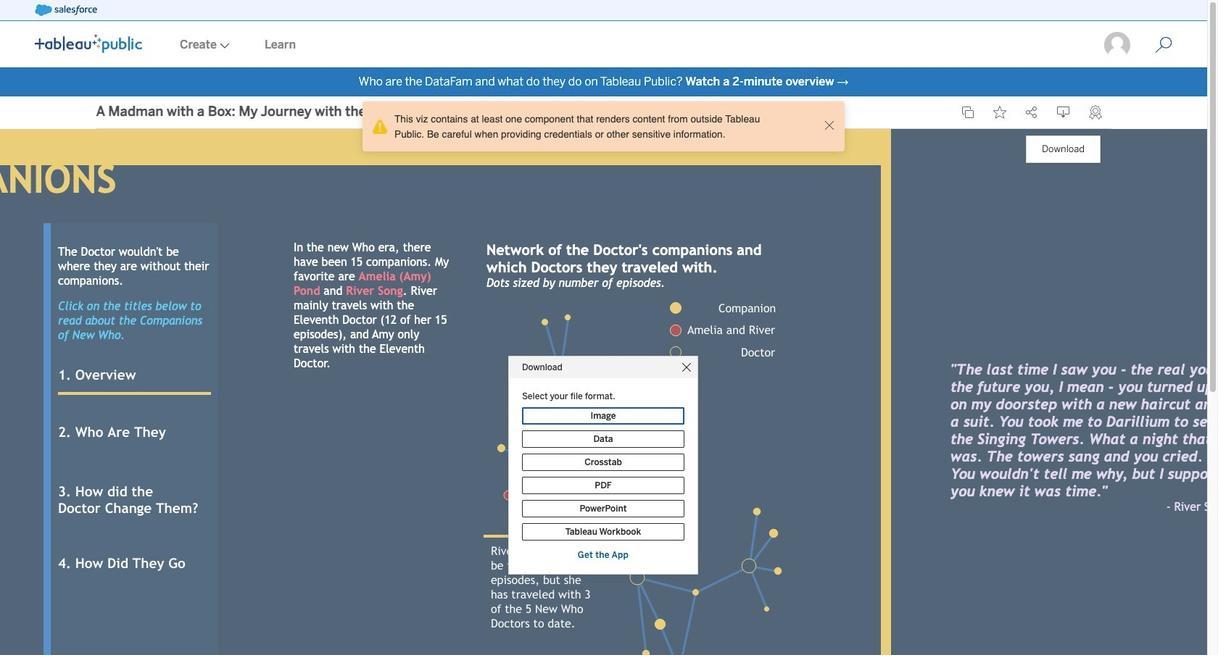 Task type: vqa. For each thing, say whether or not it's contained in the screenshot.
the Nominate for Viz of the Day Image
yes



Task type: locate. For each thing, give the bounding box(es) containing it.
alert
[[368, 107, 820, 146]]

favorite button image
[[993, 106, 1006, 119]]

make a copy image
[[961, 106, 974, 119]]

salesforce logo image
[[35, 4, 97, 16]]



Task type: describe. For each thing, give the bounding box(es) containing it.
nominate for viz of the day image
[[1089, 105, 1102, 120]]

logo image
[[35, 34, 142, 53]]

tara.schultz image
[[1103, 30, 1132, 59]]

create image
[[217, 43, 230, 49]]

go to search image
[[1138, 36, 1190, 54]]



